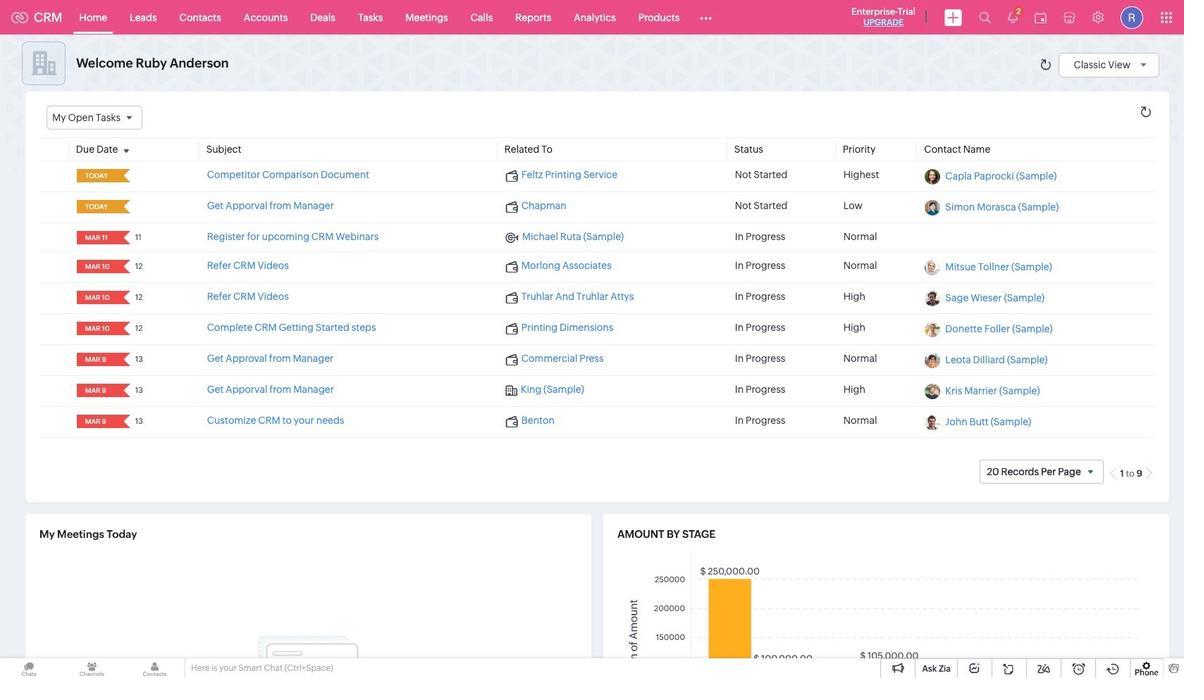 Task type: vqa. For each thing, say whether or not it's contained in the screenshot.
Chats image on the bottom
yes



Task type: describe. For each thing, give the bounding box(es) containing it.
calendar image
[[1035, 12, 1047, 23]]

late by  days image
[[118, 171, 135, 180]]

channels image
[[63, 659, 121, 679]]

profile element
[[1112, 0, 1152, 34]]

chats image
[[0, 659, 58, 679]]

create menu element
[[936, 0, 971, 34]]



Task type: locate. For each thing, give the bounding box(es) containing it.
search element
[[971, 0, 1000, 35]]

late by  days image
[[118, 202, 135, 211]]

Other Modules field
[[691, 6, 721, 29]]

create menu image
[[945, 9, 962, 26]]

None field
[[47, 106, 143, 130], [81, 169, 114, 183], [81, 200, 114, 214], [81, 231, 114, 245], [81, 260, 114, 274], [81, 291, 114, 305], [81, 322, 114, 336], [81, 353, 114, 367], [81, 384, 114, 398], [81, 415, 114, 429], [47, 106, 143, 130], [81, 169, 114, 183], [81, 200, 114, 214], [81, 231, 114, 245], [81, 260, 114, 274], [81, 291, 114, 305], [81, 322, 114, 336], [81, 353, 114, 367], [81, 384, 114, 398], [81, 415, 114, 429]]

signals element
[[1000, 0, 1026, 35]]

contacts image
[[126, 659, 184, 679]]

search image
[[979, 11, 991, 23]]

logo image
[[11, 12, 28, 23]]

profile image
[[1121, 6, 1143, 29]]



